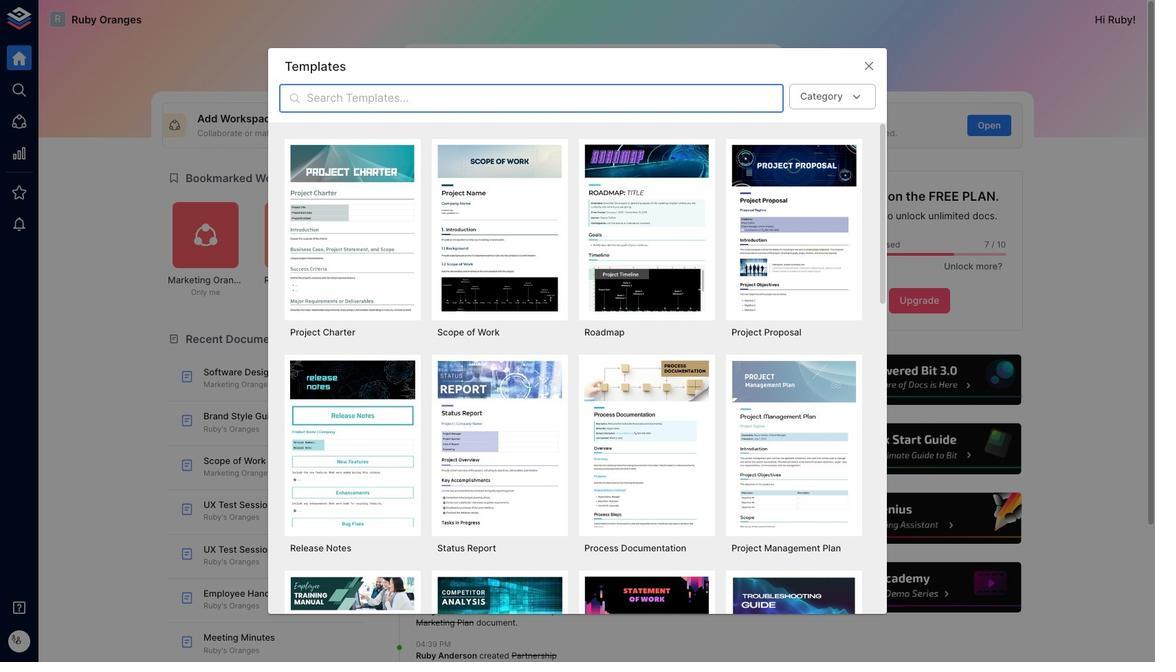 Task type: locate. For each thing, give the bounding box(es) containing it.
dialog
[[268, 48, 888, 663]]

process documentation image
[[585, 361, 710, 528]]

troubleshooting guide image
[[732, 577, 857, 663]]

roadmap image
[[585, 145, 710, 312]]

competitor research report image
[[438, 577, 563, 663]]

release notes image
[[290, 361, 416, 528]]

project management plan image
[[732, 361, 857, 528]]

1 help image from the top
[[817, 353, 1024, 407]]

project proposal image
[[732, 145, 857, 312]]

2 help image from the top
[[817, 422, 1024, 477]]

employee training manual image
[[290, 577, 416, 663]]

help image
[[817, 353, 1024, 407], [817, 422, 1024, 477], [817, 491, 1024, 546], [817, 561, 1024, 615]]



Task type: describe. For each thing, give the bounding box(es) containing it.
scope of work image
[[438, 145, 563, 312]]

4 help image from the top
[[817, 561, 1024, 615]]

project charter image
[[290, 145, 416, 312]]

3 help image from the top
[[817, 491, 1024, 546]]

Search Templates... text field
[[307, 84, 784, 113]]

status report image
[[438, 361, 563, 528]]

statement of work image
[[585, 577, 710, 663]]



Task type: vqa. For each thing, say whether or not it's contained in the screenshot.
Statement of Work image at the bottom right of the page
yes



